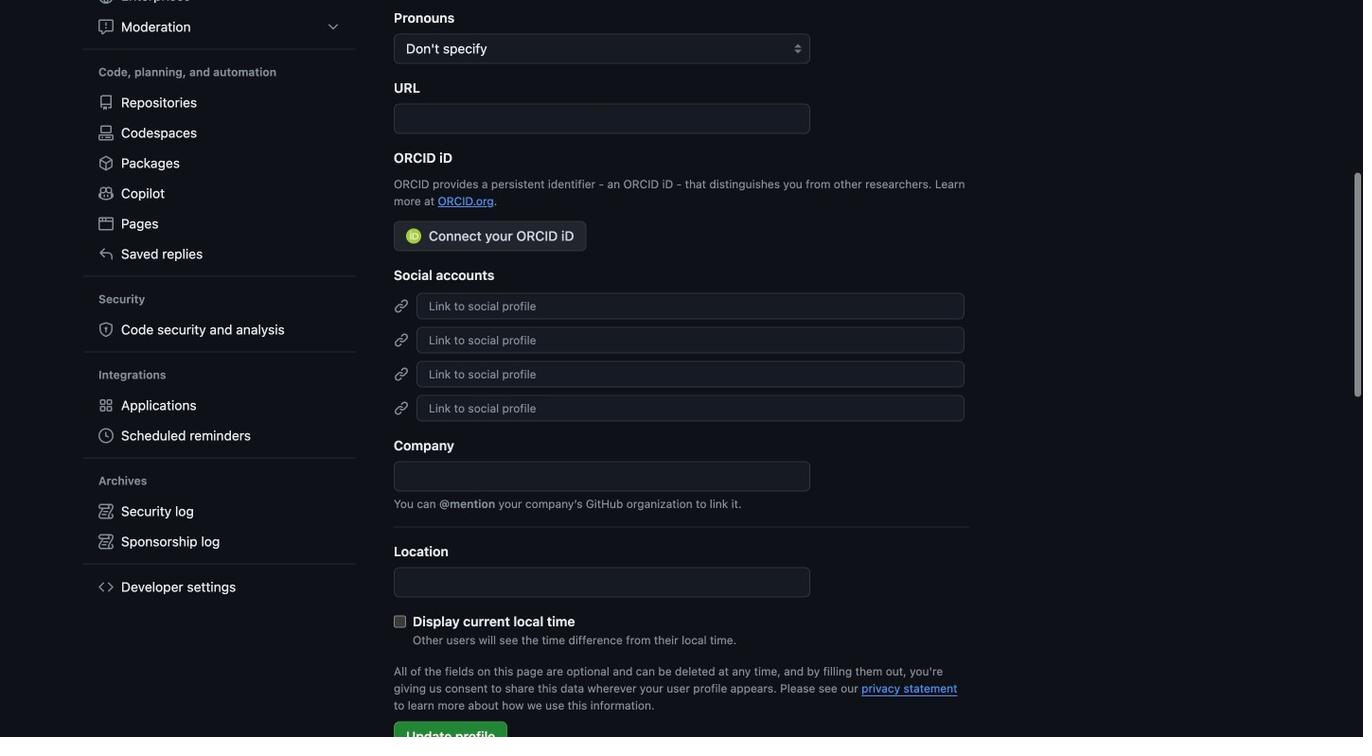 Task type: locate. For each thing, give the bounding box(es) containing it.
social account image for second link to social profile text field from the bottom
[[394, 333, 409, 348]]

None text field
[[394, 461, 810, 492], [394, 567, 810, 598], [394, 461, 810, 492], [394, 567, 810, 598]]

log image
[[98, 504, 114, 519], [98, 534, 114, 550]]

1 vertical spatial log image
[[98, 534, 114, 550]]

social account image
[[394, 367, 409, 382], [394, 401, 409, 416]]

shield lock image
[[98, 322, 114, 337]]

None checkbox
[[394, 616, 406, 628]]

2 list from the top
[[91, 88, 348, 269]]

log image up code icon
[[98, 534, 114, 550]]

1 log image from the top
[[98, 504, 114, 519]]

1 social account image from the top
[[394, 367, 409, 382]]

2 social account image from the top
[[394, 333, 409, 348]]

0 vertical spatial log image
[[98, 504, 114, 519]]

1 vertical spatial link to social profile text field
[[417, 327, 965, 354]]

apps image
[[98, 398, 114, 413]]

clock image
[[98, 428, 114, 444]]

2 social account image from the top
[[394, 401, 409, 416]]

social account image
[[394, 299, 409, 314], [394, 333, 409, 348]]

2 vertical spatial link to social profile text field
[[417, 361, 965, 388]]

repo image
[[98, 95, 114, 110]]

Link to social profile text field
[[417, 293, 965, 319], [417, 327, 965, 354], [417, 361, 965, 388]]

1 vertical spatial social account image
[[394, 401, 409, 416]]

4 list from the top
[[91, 497, 348, 557]]

0 vertical spatial social account image
[[394, 299, 409, 314]]

social account image for 1st link to social profile text field
[[394, 299, 409, 314]]

1 link to social profile text field from the top
[[417, 293, 965, 319]]

1 vertical spatial social account image
[[394, 333, 409, 348]]

list
[[91, 0, 348, 42], [91, 88, 348, 269], [91, 391, 348, 451], [91, 497, 348, 557]]

social account image for first link to social profile text field from the bottom
[[394, 367, 409, 382]]

log image down the "clock" image
[[98, 504, 114, 519]]

0 vertical spatial social account image
[[394, 367, 409, 382]]

Link to social profile text field
[[417, 395, 965, 422]]

None text field
[[394, 104, 810, 134]]

1 social account image from the top
[[394, 299, 409, 314]]

package image
[[98, 156, 114, 171]]

0 vertical spatial link to social profile text field
[[417, 293, 965, 319]]



Task type: describe. For each thing, give the bounding box(es) containing it.
codespaces image
[[98, 125, 114, 141]]

copilot image
[[98, 186, 114, 201]]

globe image
[[98, 0, 114, 4]]

3 list from the top
[[91, 391, 348, 451]]

1 list from the top
[[91, 0, 348, 42]]

code image
[[98, 580, 114, 595]]

social account image for link to social profile text box
[[394, 401, 409, 416]]

2 log image from the top
[[98, 534, 114, 550]]

reply image
[[98, 247, 114, 262]]

browser image
[[98, 216, 114, 231]]

3 link to social profile text field from the top
[[417, 361, 965, 388]]

2 link to social profile text field from the top
[[417, 327, 965, 354]]



Task type: vqa. For each thing, say whether or not it's contained in the screenshot.
issue opened image
no



